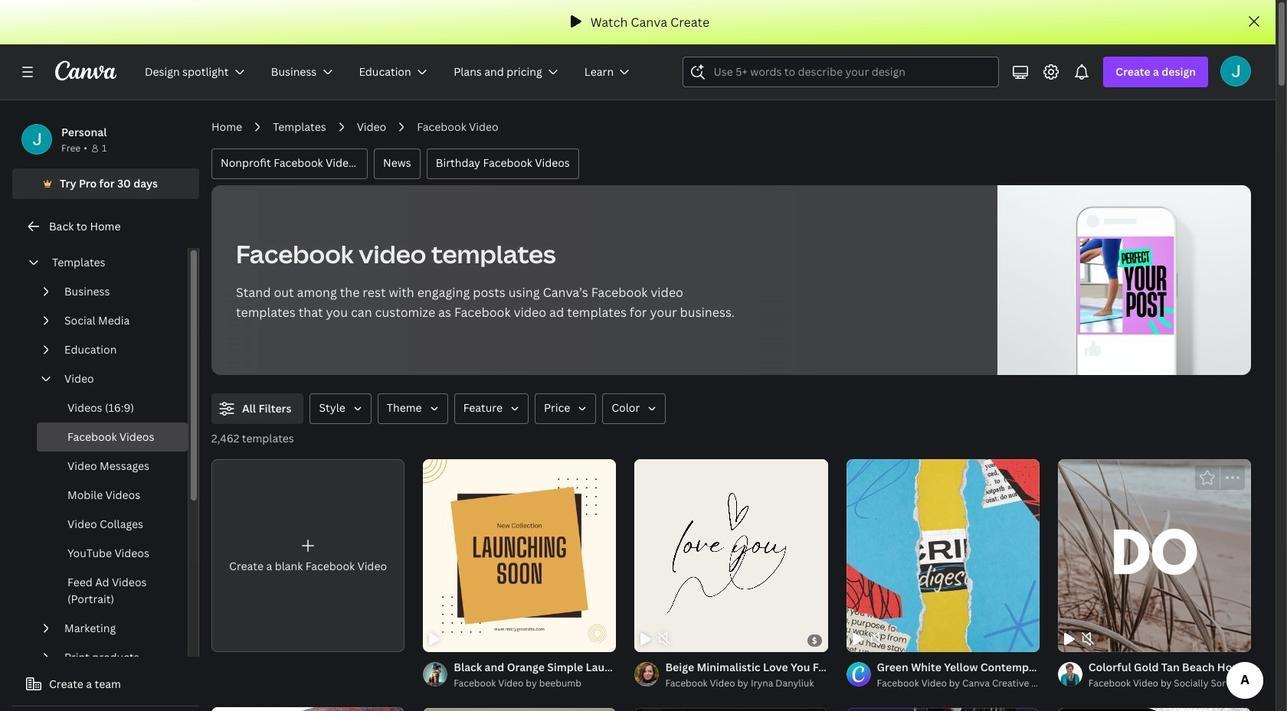 Task type: locate. For each thing, give the bounding box(es) containing it.
top level navigation element
[[135, 57, 646, 87]]

create a blank facebook video element
[[212, 460, 405, 653]]

facebook video templates image
[[998, 185, 1252, 376], [1078, 237, 1175, 335]]

None search field
[[683, 57, 1000, 87]]



Task type: describe. For each thing, give the bounding box(es) containing it.
Search search field
[[714, 57, 990, 87]]

black & red modern gym & fitness facebook video image
[[1058, 709, 1252, 712]]

jacob rogers image
[[1221, 56, 1252, 87]]



Task type: vqa. For each thing, say whether or not it's contained in the screenshot.
Favas
no



